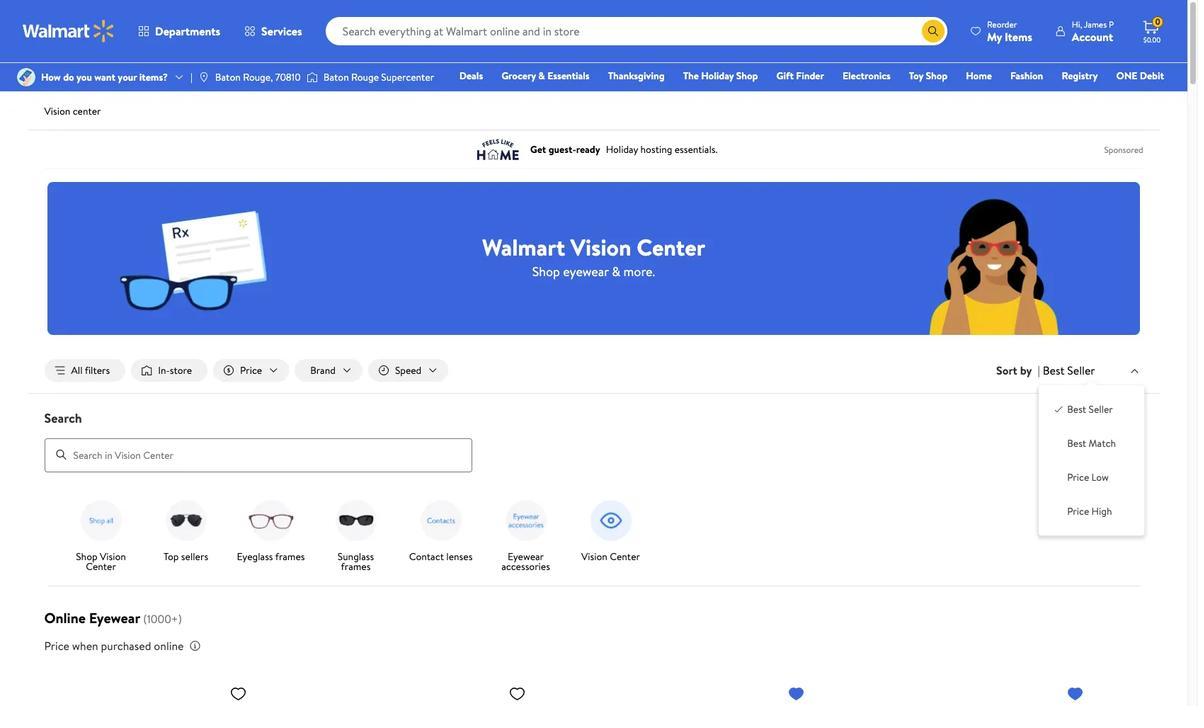 Task type: vqa. For each thing, say whether or not it's contained in the screenshot.
ordering.
no



Task type: locate. For each thing, give the bounding box(es) containing it.
electronics
[[843, 69, 891, 83]]

price right store
[[240, 363, 262, 378]]

want
[[94, 70, 115, 84]]

rouge
[[351, 70, 379, 84]]

toy shop
[[909, 69, 948, 83]]

0 horizontal spatial frames
[[275, 549, 305, 564]]

price inside dropdown button
[[240, 363, 262, 378]]

eyewear accessories image
[[500, 495, 551, 546]]

frames right eyeglass
[[275, 549, 305, 564]]

baton left rouge,
[[215, 70, 241, 84]]

Walmart Site-Wide search field
[[326, 17, 948, 45]]

0 vertical spatial |
[[191, 70, 193, 84]]

seller up match
[[1089, 403, 1113, 417]]

1 horizontal spatial frames
[[341, 559, 371, 574]]

1 horizontal spatial &
[[612, 262, 621, 280]]

baton
[[215, 70, 241, 84], [324, 70, 349, 84]]

search image
[[56, 449, 67, 461]]

best
[[1043, 363, 1065, 378], [1068, 403, 1087, 417], [1068, 437, 1087, 451]]

walmart+ link
[[1116, 88, 1171, 103]]

eyeglass
[[237, 549, 273, 564]]

| inside sort and filter section element
[[1038, 363, 1040, 378]]

price for price
[[240, 363, 262, 378]]

0 vertical spatial search search field
[[326, 17, 948, 45]]

search search field down sort and filter section element
[[27, 410, 1161, 472]]

1 vertical spatial |
[[1038, 363, 1040, 378]]

0 vertical spatial seller
[[1068, 363, 1096, 378]]

sort by |
[[997, 363, 1040, 378]]

all filters button
[[44, 359, 126, 382]]

top sellers link
[[149, 495, 223, 564]]

sort and filter section element
[[27, 348, 1161, 393]]

remove from favorites list, bio eyes women's be226 hibiscus crystal eyeglass frames image
[[788, 685, 805, 702]]

add to favorites list, designer looks for less women's wop69 crystal/gold frames image
[[509, 685, 526, 702]]

center inside walmart vision center shop eyewear & more.
[[637, 231, 706, 262]]

frames inside "sunglass frames"
[[341, 559, 371, 574]]

sunglass frames link
[[319, 495, 393, 574]]

1 horizontal spatial |
[[1038, 363, 1040, 378]]

frames inside eyeglass frames link
[[275, 549, 305, 564]]

shop inside walmart vision center shop eyewear & more.
[[533, 262, 560, 280]]

shop right holiday on the right of page
[[737, 69, 758, 83]]

| right by
[[1038, 363, 1040, 378]]

speed
[[395, 363, 422, 378]]

2 horizontal spatial  image
[[307, 70, 318, 84]]

1 vertical spatial best seller
[[1068, 403, 1113, 417]]

1 vertical spatial &
[[612, 262, 621, 280]]

0 vertical spatial best seller
[[1043, 363, 1096, 378]]

baton rouge supercenter
[[324, 70, 434, 84]]

walmart vision center. shop eyewear and more. image
[[47, 182, 1141, 335]]

p
[[1109, 18, 1114, 30]]

0 vertical spatial &
[[539, 69, 545, 83]]

online
[[154, 638, 184, 654]]

eyewear up the price when purchased online
[[89, 608, 140, 627]]

center inside "shop vision center"
[[86, 559, 116, 574]]

holiday
[[701, 69, 734, 83]]

gift finder
[[777, 69, 825, 83]]

sponsored
[[1105, 143, 1144, 155]]

finder
[[796, 69, 825, 83]]

 image left "how"
[[17, 68, 35, 86]]

2 baton from the left
[[324, 70, 349, 84]]

walmart vision center shop eyewear & more.
[[482, 231, 706, 280]]

sunglass frames
[[338, 549, 374, 574]]

accessories
[[502, 559, 550, 574]]

best seller up best seller radio
[[1043, 363, 1096, 378]]

contact
[[409, 549, 444, 564]]

option group
[[1051, 397, 1133, 524]]

search search field up thanksgiving
[[326, 17, 948, 45]]

departments button
[[126, 14, 232, 48]]

items?
[[139, 70, 168, 84]]

 image for baton rouge supercenter
[[307, 70, 318, 84]]

registry
[[1062, 69, 1098, 83]]

1 horizontal spatial eyewear
[[508, 549, 544, 564]]

search search field containing search
[[27, 410, 1161, 472]]

best left match
[[1068, 437, 1087, 451]]

0 horizontal spatial &
[[539, 69, 545, 83]]

home link
[[960, 68, 999, 84]]

baton left rouge
[[324, 70, 349, 84]]

|
[[191, 70, 193, 84], [1038, 363, 1040, 378]]

0 vertical spatial eyewear
[[508, 549, 544, 564]]

| right items?
[[191, 70, 193, 84]]

price button
[[213, 359, 289, 382]]

walmart image
[[23, 20, 115, 43]]

1 vertical spatial seller
[[1089, 403, 1113, 417]]

0 horizontal spatial |
[[191, 70, 193, 84]]

my
[[987, 29, 1002, 44]]

1 horizontal spatial  image
[[198, 72, 210, 83]]

how do you want your items?
[[41, 70, 168, 84]]

search icon image
[[928, 26, 939, 37]]

contact lenses link
[[404, 495, 478, 564]]

 image for how do you want your items?
[[17, 68, 35, 86]]

price
[[240, 363, 262, 378], [1068, 471, 1090, 485], [1068, 505, 1090, 519], [44, 638, 69, 654]]

designer looks for less women's wop69 crystal/gold frames image
[[326, 679, 532, 706]]

you
[[77, 70, 92, 84]]

services
[[261, 23, 302, 39]]

search
[[44, 410, 82, 427]]

1 baton from the left
[[215, 70, 241, 84]]

reorder
[[987, 18, 1018, 30]]

1 vertical spatial search search field
[[27, 410, 1161, 472]]

1 horizontal spatial baton
[[324, 70, 349, 84]]

deals link
[[453, 68, 490, 84]]

departments
[[155, 23, 220, 39]]

seller right by
[[1068, 363, 1096, 378]]

2 vertical spatial best
[[1068, 437, 1087, 451]]

eyeglass frames image
[[245, 495, 296, 546]]

best seller right best seller radio
[[1068, 403, 1113, 417]]

fashion
[[1011, 69, 1044, 83]]

vision center link
[[574, 495, 648, 564]]

& inside walmart vision center shop eyewear & more.
[[612, 262, 621, 280]]

shop right the toy
[[926, 69, 948, 83]]

electronics link
[[837, 68, 897, 84]]

thanksgiving link
[[602, 68, 671, 84]]

0 horizontal spatial baton
[[215, 70, 241, 84]]

0 vertical spatial best
[[1043, 363, 1065, 378]]

top
[[164, 549, 179, 564]]

center for walmart
[[637, 231, 706, 262]]

& right grocery
[[539, 69, 545, 83]]

top sellers image
[[160, 495, 211, 546]]

0 horizontal spatial  image
[[17, 68, 35, 86]]

vision
[[44, 104, 70, 118], [571, 231, 632, 262], [100, 549, 126, 564], [582, 549, 608, 564]]

shop down shop vision center image
[[76, 549, 97, 564]]

toy
[[909, 69, 924, 83]]

 image
[[17, 68, 35, 86], [307, 70, 318, 84], [198, 72, 210, 83]]

shop
[[737, 69, 758, 83], [926, 69, 948, 83], [533, 262, 560, 280], [76, 549, 97, 564]]

 image right 70810
[[307, 70, 318, 84]]

best right best seller radio
[[1068, 403, 1087, 417]]

center inside "link"
[[610, 549, 640, 564]]

registry link
[[1056, 68, 1105, 84]]

online eyewear (1000+)
[[44, 608, 182, 627]]

high
[[1092, 505, 1113, 519]]

frames
[[275, 549, 305, 564], [341, 559, 371, 574]]

speed button
[[368, 359, 449, 382]]

frames down sunglass frames image
[[341, 559, 371, 574]]

price left the when
[[44, 638, 69, 654]]

 image down departments
[[198, 72, 210, 83]]

hi, james p account
[[1072, 18, 1114, 44]]

shop vision center
[[76, 549, 126, 574]]

eyeglass frames
[[237, 549, 305, 564]]

match
[[1089, 437, 1116, 451]]

seller inside best seller popup button
[[1068, 363, 1096, 378]]

baton for baton rouge supercenter
[[324, 70, 349, 84]]

shop vision center link
[[64, 495, 138, 574]]

Search search field
[[326, 17, 948, 45], [27, 410, 1161, 472]]

best right by
[[1043, 363, 1065, 378]]

price left low
[[1068, 471, 1090, 485]]

all
[[71, 363, 83, 378]]

low
[[1092, 471, 1109, 485]]

grocery & essentials
[[502, 69, 590, 83]]

price for price when purchased online
[[44, 638, 69, 654]]

price for price low
[[1068, 471, 1090, 485]]

shop left eyewear
[[533, 262, 560, 280]]

& left more.
[[612, 262, 621, 280]]

0 horizontal spatial eyewear
[[89, 608, 140, 627]]

$0.00
[[1144, 35, 1161, 45]]

center
[[637, 231, 706, 262], [610, 549, 640, 564], [86, 559, 116, 574]]

price left high
[[1068, 505, 1090, 519]]

sort
[[997, 363, 1018, 378]]

one debit link
[[1110, 68, 1171, 84]]

eyewear down eyewear accessories image
[[508, 549, 544, 564]]

legal information image
[[189, 640, 201, 651]]



Task type: describe. For each thing, give the bounding box(es) containing it.
items
[[1005, 29, 1033, 44]]

(1000+)
[[143, 611, 182, 627]]

baton rouge, 70810
[[215, 70, 301, 84]]

shop inside "shop vision center"
[[76, 549, 97, 564]]

eyeglass frames link
[[234, 495, 308, 564]]

1 vertical spatial eyewear
[[89, 608, 140, 627]]

more.
[[624, 262, 655, 280]]

remove from favorites list, sean john teacup image
[[1067, 685, 1084, 702]]

brand button
[[295, 359, 363, 382]]

vision center image
[[585, 495, 637, 546]]

toy shop link
[[903, 68, 954, 84]]

deals
[[460, 69, 483, 83]]

best seller inside option group
[[1068, 403, 1113, 417]]

your
[[118, 70, 137, 84]]

price for price high
[[1068, 505, 1090, 519]]

frames for sunglass frames
[[341, 559, 371, 574]]

sean john teacup image
[[884, 679, 1090, 706]]

in-
[[158, 363, 170, 378]]

purchased
[[101, 638, 151, 654]]

sunglass frames image
[[330, 495, 381, 546]]

 image for baton rouge, 70810
[[198, 72, 210, 83]]

brand
[[310, 363, 336, 378]]

home
[[966, 69, 992, 83]]

dlfl rectangle image
[[47, 679, 253, 706]]

vision center
[[582, 549, 640, 564]]

price when purchased online
[[44, 638, 184, 654]]

do
[[63, 70, 74, 84]]

eyewear
[[563, 262, 609, 280]]

eyewear accessories
[[502, 549, 550, 574]]

Best Seller radio
[[1054, 403, 1065, 414]]

rouge,
[[243, 70, 273, 84]]

essentials
[[548, 69, 590, 83]]

shop vision center image
[[75, 495, 126, 546]]

frames for eyeglass frames
[[275, 549, 305, 564]]

how
[[41, 70, 61, 84]]

james
[[1084, 18, 1107, 30]]

when
[[72, 638, 98, 654]]

all filters
[[71, 363, 110, 378]]

the holiday shop
[[683, 69, 758, 83]]

contact lenses image
[[415, 495, 466, 546]]

in-store
[[158, 363, 192, 378]]

services button
[[232, 14, 314, 48]]

vision inside "link"
[[582, 549, 608, 564]]

baton for baton rouge, 70810
[[215, 70, 241, 84]]

best inside best seller popup button
[[1043, 363, 1065, 378]]

online
[[44, 608, 86, 627]]

price low
[[1068, 471, 1109, 485]]

center
[[73, 104, 101, 118]]

0 $0.00
[[1144, 16, 1161, 45]]

best seller inside popup button
[[1043, 363, 1096, 378]]

hi,
[[1072, 18, 1083, 30]]

bio eyes women's be226 hibiscus crystal eyeglass frames image
[[605, 679, 811, 706]]

reorder my items
[[987, 18, 1033, 44]]

Search in Vision Center search field
[[44, 438, 472, 472]]

the holiday shop link
[[677, 68, 765, 84]]

by
[[1021, 363, 1032, 378]]

grocery
[[502, 69, 536, 83]]

thanksgiving
[[608, 69, 665, 83]]

contact lenses
[[409, 549, 473, 564]]

center for shop
[[86, 559, 116, 574]]

supercenter
[[381, 70, 434, 84]]

one
[[1117, 69, 1138, 83]]

grocery & essentials link
[[495, 68, 596, 84]]

filters
[[85, 363, 110, 378]]

add to favorites list, dlfl rectangle image
[[230, 685, 247, 702]]

vision inside "shop vision center"
[[100, 549, 126, 564]]

sunglass
[[338, 549, 374, 564]]

eyewear inside eyewear accessories
[[508, 549, 544, 564]]

sellers
[[181, 549, 208, 564]]

store
[[170, 363, 192, 378]]

walmart+
[[1122, 89, 1165, 103]]

vision center
[[44, 104, 101, 118]]

the
[[683, 69, 699, 83]]

1 vertical spatial best
[[1068, 403, 1087, 417]]

gift
[[777, 69, 794, 83]]

debit
[[1140, 69, 1165, 83]]

gift finder link
[[770, 68, 831, 84]]

vision inside walmart vision center shop eyewear & more.
[[571, 231, 632, 262]]

best seller button
[[1040, 361, 1144, 380]]

best match
[[1068, 437, 1116, 451]]

eyewear accessories link
[[489, 495, 563, 574]]

in-store button
[[131, 359, 208, 382]]

walmart
[[482, 231, 565, 262]]

fashion link
[[1004, 68, 1050, 84]]

one debit walmart+
[[1117, 69, 1165, 103]]

option group containing best seller
[[1051, 397, 1133, 524]]

top sellers
[[164, 549, 208, 564]]



